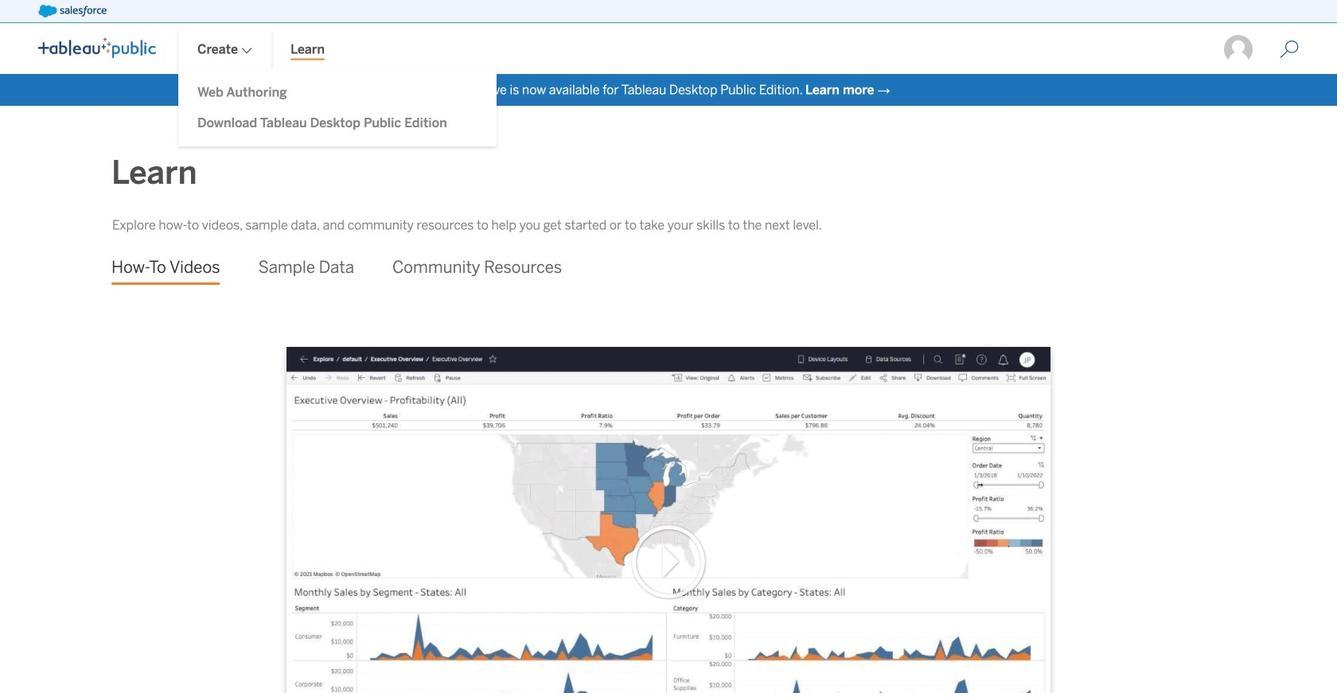 Task type: locate. For each thing, give the bounding box(es) containing it.
salesforce logo image
[[38, 5, 107, 18]]

t.turtle image
[[1223, 33, 1255, 65]]

go to search image
[[1261, 40, 1319, 59]]



Task type: vqa. For each thing, say whether or not it's contained in the screenshot.
Add Favorite button
no



Task type: describe. For each thing, give the bounding box(es) containing it.
create image
[[238, 47, 252, 54]]

logo image
[[38, 37, 156, 58]]

list options menu
[[178, 69, 497, 146]]



